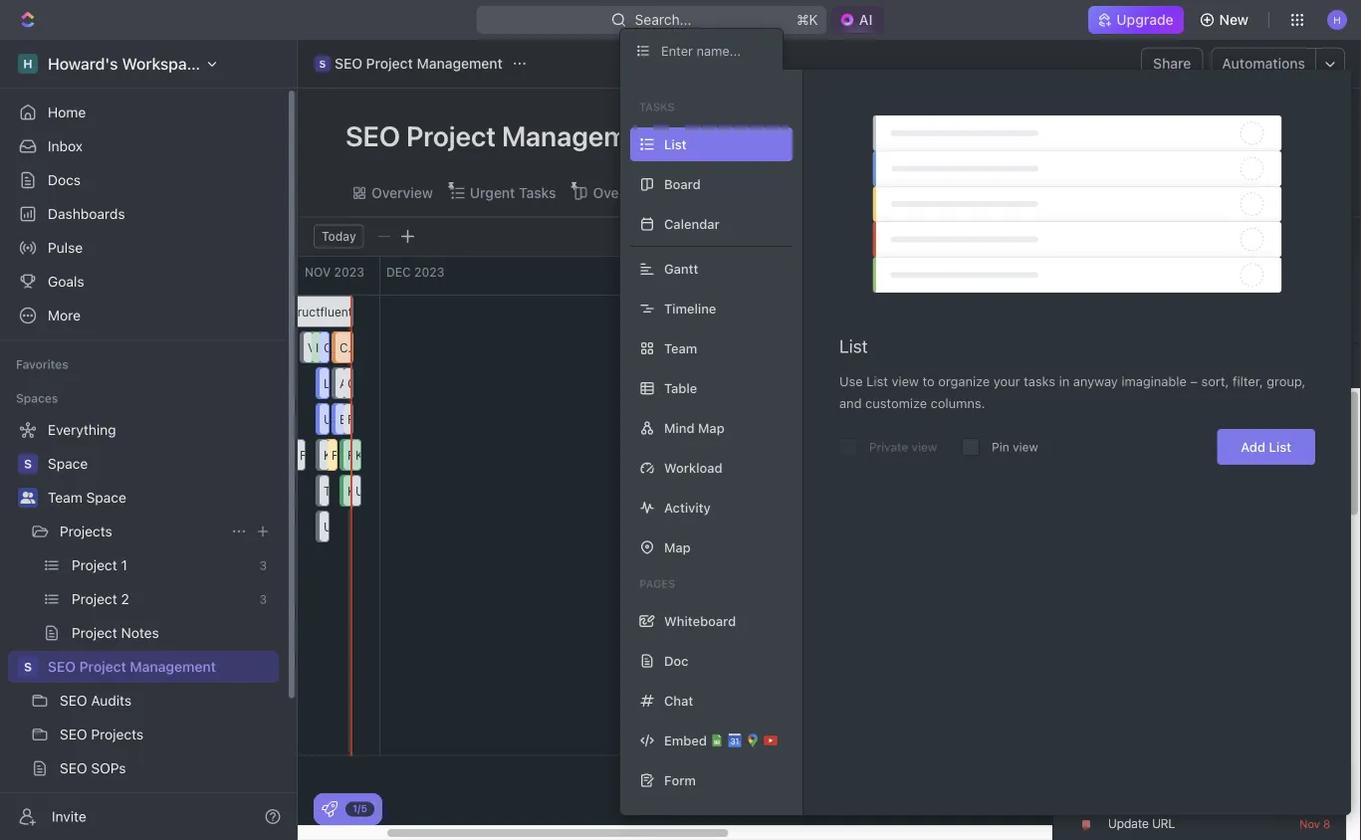 Task type: vqa. For each thing, say whether or not it's contained in the screenshot.
the rightmost SEO Project Management
yes



Task type: locate. For each thing, give the bounding box(es) containing it.
list
[[840, 336, 868, 357], [867, 374, 888, 389], [1270, 440, 1292, 455]]

s
[[319, 58, 326, 69], [24, 660, 32, 674]]

2 vertical spatial management
[[130, 659, 216, 675]]

25
[[1317, 477, 1331, 490]]

0 vertical spatial project
[[366, 55, 413, 72]]

0 vertical spatial seo project management
[[346, 119, 675, 152]]

add left oct 18
[[1241, 440, 1266, 455]]

share
[[1154, 55, 1192, 72]]

seo project management, , element inside sidebar navigation
[[18, 657, 38, 677]]

add inside button
[[1218, 128, 1244, 144]]

2 vertical spatial list
[[1270, 440, 1292, 455]]

1 vertical spatial seo project management
[[48, 659, 216, 675]]

tasks right urgent
[[519, 185, 556, 201]]

0 horizontal spatial seo project management
[[48, 659, 216, 675]]

map right mind at the bottom of the page
[[698, 421, 725, 436]]

group,
[[1267, 374, 1306, 389]]

customize
[[866, 396, 927, 411]]

tasks up sort by in the top right of the page
[[1074, 276, 1119, 298]]

your
[[994, 374, 1021, 389]]

1 vertical spatial management
[[502, 119, 669, 152]]

seo inside seo project management link
[[48, 659, 76, 675]]

1 vertical spatial team
[[48, 490, 82, 506]]

1 vertical spatial s
[[24, 660, 32, 674]]

list up use
[[840, 336, 868, 357]]

oct left 18 at the bottom right of the page
[[1297, 439, 1315, 452]]

0 vertical spatial seo project management, , element
[[315, 56, 331, 72]]

1 vertical spatial add
[[1241, 440, 1266, 455]]

mind map
[[664, 421, 725, 436]]

0 horizontal spatial team
[[48, 490, 82, 506]]

user group image
[[20, 492, 35, 504]]

inbox link
[[8, 130, 279, 162]]

add left task
[[1218, 128, 1244, 144]]

and
[[840, 396, 862, 411]]

form
[[664, 773, 696, 788]]

seo project management
[[346, 119, 675, 152], [48, 659, 216, 675]]

1/5
[[353, 803, 368, 815]]

oct 18
[[1297, 439, 1331, 452]]

s for s seo project management
[[319, 58, 326, 69]]

2 vertical spatial seo
[[48, 659, 76, 675]]

map down activity on the bottom
[[664, 540, 691, 555]]

management
[[417, 55, 503, 72], [502, 119, 669, 152], [130, 659, 216, 675]]

oct for oct 25
[[1295, 477, 1314, 490]]

Enter name... field
[[659, 42, 767, 59]]

project
[[366, 55, 413, 72], [407, 119, 496, 152], [79, 659, 126, 675]]

automations
[[1223, 55, 1306, 72]]

imaginable
[[1122, 374, 1187, 389]]

0 vertical spatial oct
[[1297, 439, 1315, 452]]

board
[[664, 177, 701, 192]]

1 horizontal spatial team
[[664, 341, 698, 356]]

52
[[1293, 362, 1308, 376]]

organize
[[939, 374, 990, 389]]

by
[[1100, 361, 1114, 375]]

0 horizontal spatial s
[[24, 660, 32, 674]]

team for team space
[[48, 490, 82, 506]]

0 vertical spatial add
[[1218, 128, 1244, 144]]

spaces
[[16, 391, 58, 405]]

anyway
[[1074, 374, 1118, 389]]

list left oct 18
[[1270, 440, 1292, 455]]

pin
[[992, 440, 1010, 454]]

customize
[[1192, 185, 1262, 201]]

2 vertical spatial project
[[79, 659, 126, 675]]

view
[[892, 374, 919, 389], [912, 440, 938, 454], [1013, 440, 1039, 454]]

seo project management, , element
[[315, 56, 331, 72], [18, 657, 38, 677]]

1 horizontal spatial s
[[319, 58, 326, 69]]

0 horizontal spatial seo project management, , element
[[18, 657, 38, 677]]

1 horizontal spatial seo project management
[[346, 119, 675, 152]]

today button
[[314, 225, 364, 249]]

dashboards link
[[8, 198, 279, 230]]

view right pin
[[1013, 440, 1039, 454]]

calendar
[[664, 217, 720, 232]]

url
[[1153, 817, 1176, 831]]

tree containing team space
[[8, 414, 279, 841]]

s inside seo project management, , element
[[24, 660, 32, 674]]

overview link
[[368, 179, 433, 207]]

team inside 'link'
[[48, 490, 82, 506]]

onboarding checklist button element
[[322, 802, 338, 818]]

constructfluent
[[264, 304, 353, 318]]

overview
[[372, 185, 433, 201]]

inbox
[[48, 138, 83, 154]]

search
[[1043, 185, 1089, 201]]

goals
[[48, 273, 84, 290]]

new button
[[1192, 4, 1261, 36]]

0 vertical spatial map
[[698, 421, 725, 436]]

view right private
[[912, 440, 938, 454]]

view left to
[[892, 374, 919, 389]]

add list
[[1241, 440, 1292, 455]]

1 vertical spatial list
[[867, 374, 888, 389]]

filter,
[[1233, 374, 1264, 389]]

list inside "use list view to organize your tasks in anyway imaginable – sort, filter, group, and customize columns."
[[867, 374, 888, 389]]

table
[[664, 381, 698, 396]]

update
[[1109, 817, 1149, 831]]

0 vertical spatial seo
[[335, 55, 363, 72]]

tasks up calendar
[[653, 185, 690, 201]]

team up table
[[664, 341, 698, 356]]

0 vertical spatial s
[[319, 58, 326, 69]]

dashboards
[[48, 206, 125, 222]]

favorites button
[[8, 353, 76, 377]]

1 vertical spatial seo
[[346, 119, 401, 152]]

overdue tasks link
[[589, 179, 690, 207]]

8
[[1324, 818, 1331, 831]]

list right use
[[867, 374, 888, 389]]

0 horizontal spatial map
[[664, 540, 691, 555]]

1 vertical spatial seo project management, , element
[[18, 657, 38, 677]]

tree
[[8, 414, 279, 841]]

seo project management link
[[48, 651, 275, 683]]

team right 'user group' image
[[48, 490, 82, 506]]

view
[[834, 185, 866, 201]]

1 vertical spatial oct
[[1295, 477, 1314, 490]]

pulse
[[48, 240, 83, 256]]

tasks
[[640, 101, 675, 114], [519, 185, 556, 201], [653, 185, 690, 201], [1074, 276, 1119, 298]]

oct
[[1297, 439, 1315, 452], [1295, 477, 1314, 490]]

s inside s seo project management
[[319, 58, 326, 69]]

team for team
[[664, 341, 698, 356]]

18
[[1319, 439, 1331, 452]]

home link
[[8, 97, 279, 128]]

docs link
[[8, 164, 279, 196]]

use list view to organize your tasks in anyway imaginable – sort, filter, group, and customize columns.
[[840, 374, 1306, 411]]

oct left 25
[[1295, 477, 1314, 490]]

map
[[698, 421, 725, 436], [664, 540, 691, 555]]

add
[[1218, 128, 1244, 144], [1241, 440, 1266, 455]]

add task
[[1218, 128, 1278, 144]]

0 vertical spatial list
[[840, 336, 868, 357]]

team
[[664, 341, 698, 356], [48, 490, 82, 506]]

0 vertical spatial team
[[664, 341, 698, 356]]



Task type: describe. For each thing, give the bounding box(es) containing it.
management inside sidebar navigation
[[130, 659, 216, 675]]

–
[[1191, 374, 1198, 389]]

upgrade link
[[1089, 6, 1184, 34]]

1 horizontal spatial seo project management, , element
[[315, 56, 331, 72]]

share button
[[1142, 48, 1204, 80]]

sort by
[[1074, 361, 1114, 375]]

project inside seo project management link
[[79, 659, 126, 675]]

s for s
[[24, 660, 32, 674]]

tree inside sidebar navigation
[[8, 414, 279, 841]]

activity
[[664, 501, 711, 515]]

s seo project management
[[319, 55, 503, 72]]

urgent tasks
[[470, 185, 556, 201]]

1 vertical spatial project
[[407, 119, 496, 152]]

tasks inside "link"
[[653, 185, 690, 201]]

customize button
[[1166, 179, 1268, 207]]

workload
[[664, 461, 723, 476]]

projects link
[[60, 516, 223, 548]]

add task button
[[1206, 121, 1290, 152]]

in
[[1059, 374, 1070, 389]]

to
[[923, 374, 935, 389]]

1 vertical spatial map
[[664, 540, 691, 555]]

sort,
[[1202, 374, 1230, 389]]

view button
[[808, 179, 873, 207]]

pulse link
[[8, 232, 279, 264]]

columns.
[[931, 396, 986, 411]]

urgent
[[470, 185, 515, 201]]

new
[[1220, 11, 1249, 28]]

⌘k
[[797, 11, 819, 28]]

goals link
[[8, 266, 279, 298]]

list for add
[[1270, 440, 1292, 455]]

view for private
[[912, 440, 938, 454]]

gantt
[[664, 261, 699, 276]]

nov 8
[[1300, 818, 1331, 831]]

view inside "use list view to organize your tasks in anyway imaginable – sort, filter, group, and customize columns."
[[892, 374, 919, 389]]

0 vertical spatial management
[[417, 55, 503, 72]]

today
[[322, 230, 356, 244]]

onboarding checklist button image
[[322, 802, 338, 818]]

mind
[[664, 421, 695, 436]]

pages
[[640, 578, 676, 591]]

search...
[[635, 11, 692, 28]]

oct for oct 18
[[1297, 439, 1315, 452]]

upgrade
[[1117, 11, 1174, 28]]

constructfluent link
[[232, 295, 354, 327]]

tasks down enter name... field
[[640, 101, 675, 114]]

embed
[[664, 734, 707, 749]]

private
[[870, 440, 909, 454]]

nov
[[1300, 818, 1321, 831]]

sidebar navigation
[[0, 40, 298, 841]]

timeline
[[664, 301, 717, 316]]

list for use
[[867, 374, 888, 389]]

seo project management inside seo project management link
[[48, 659, 216, 675]]

docs
[[48, 172, 81, 188]]

overdue tasks
[[593, 185, 690, 201]]

doc
[[664, 654, 689, 669]]

chat
[[664, 694, 694, 709]]

overdue
[[593, 185, 649, 201]]

favorites
[[16, 358, 68, 372]]

whiteboard
[[664, 614, 736, 629]]

1 horizontal spatial map
[[698, 421, 725, 436]]

urgent tasks link
[[466, 179, 556, 207]]

sort
[[1074, 361, 1097, 375]]

automations button
[[1213, 49, 1316, 79]]

view for pin
[[1013, 440, 1039, 454]]

use
[[840, 374, 863, 389]]

add for add task
[[1218, 128, 1244, 144]]

space
[[86, 490, 126, 506]]

tasks
[[1024, 374, 1056, 389]]

team space
[[48, 490, 126, 506]]

add for add list
[[1241, 440, 1266, 455]]

search button
[[1017, 179, 1095, 207]]

task
[[1248, 128, 1278, 144]]

pin view
[[992, 440, 1039, 454]]

private view
[[870, 440, 938, 454]]

team space link
[[48, 482, 275, 514]]

invite
[[52, 809, 86, 825]]

view button
[[808, 170, 873, 217]]

update url
[[1109, 817, 1176, 831]]

oct 25
[[1295, 477, 1331, 490]]

projects
[[60, 523, 112, 540]]



